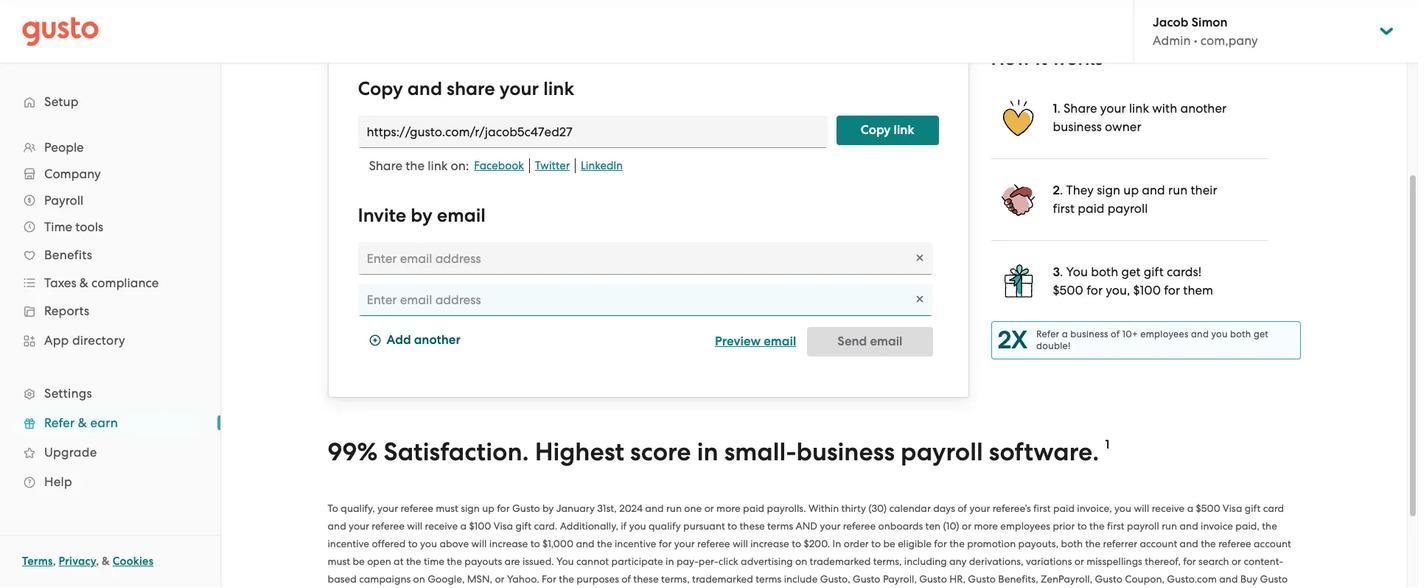 Task type: locate. For each thing, give the bounding box(es) containing it.
trademarked down in
[[810, 556, 871, 568]]

gusto,
[[821, 573, 851, 585]]

account up the thereof,
[[1140, 538, 1178, 550]]

0 vertical spatial $500
[[1053, 283, 1084, 298]]

1 horizontal spatial a
[[1062, 329, 1068, 340]]

0 horizontal spatial paid
[[743, 503, 765, 514]]

account up content-
[[1254, 538, 1292, 550]]

you right 3
[[1067, 265, 1088, 279]]

copy link button
[[837, 116, 939, 145]]

payroll inside 2 . they sign up and run their first paid payroll
[[1108, 201, 1149, 216]]

gift left card.
[[516, 520, 532, 532]]

, left privacy
[[53, 555, 56, 569]]

you,
[[1106, 283, 1131, 298]]

up
[[1124, 183, 1139, 197], [482, 503, 495, 514]]

employees right 10+
[[1141, 329, 1189, 340]]

to right order
[[872, 538, 881, 550]]

business
[[1053, 119, 1102, 134], [1071, 329, 1109, 340], [797, 437, 895, 467]]

both inside to qualify, your referee must sign up for gusto by january 31st, 2024 and run one or more paid payrolls. within thirty (30) calendar days of your referee's first paid invoice, you will receive a $500 visa gift card and your referee will receive a $100 visa gift card. additionally, if you qualify pursuant to these terms and your referee onboards ten (10) or more employees prior to the first payroll run and invoice paid, the incentive offered to you above will increase to $1,000 and the incentive for your referee will increase to $200. in order to be eligible for the promotion payouts, both the referrer account and the referee account must be open at the time the payouts are issued. you cannot participate in pay-per-click advertising on trademarked terms, including any derivations, variations or misspellings thereof, for search or content- based campaigns on google, msn, or yahoo. for the purposes of these terms, trademarked terms include gusto, gusto payroll, gusto hr, gusto benefits, zenpayroll, gusto coupon, gusto.com and buy g
[[1062, 538, 1083, 550]]

2 . they sign up and run their first paid payroll
[[1053, 183, 1218, 216]]

qualify,
[[341, 503, 375, 514]]

more up pursuant
[[717, 503, 741, 514]]

must up 'based'
[[328, 556, 350, 568]]

reports
[[44, 304, 90, 319]]

1 increase from the left
[[489, 538, 528, 550]]

10+
[[1123, 329, 1138, 340]]

and inside 2 . they sign up and run their first paid payroll
[[1142, 183, 1166, 197]]

0 vertical spatial employees
[[1141, 329, 1189, 340]]

& inside refer & earn link
[[78, 416, 87, 431]]

,
[[53, 555, 56, 569], [96, 555, 99, 569]]

payroll,
[[883, 573, 917, 585]]

referee's
[[993, 503, 1031, 514]]

$100
[[1134, 283, 1161, 298], [469, 520, 491, 532]]

2 account from the left
[[1254, 538, 1292, 550]]

run up the thereof,
[[1162, 520, 1178, 532]]

1 vertical spatial refer
[[44, 416, 75, 431]]

email inside button
[[764, 334, 797, 349]]

1 vertical spatial email
[[764, 334, 797, 349]]

99% satisfaction. highest score in small-business payroll software. 1
[[328, 437, 1110, 467]]

payrolls.
[[767, 503, 806, 514]]

1 horizontal spatial on
[[796, 556, 808, 568]]

0 horizontal spatial sign
[[461, 503, 480, 514]]

refer inside refer & earn link
[[44, 416, 75, 431]]

0 vertical spatial enter email address email field
[[358, 242, 933, 275]]

and inside refer a business of 10+ employees and you both get double!
[[1192, 329, 1209, 340]]

1 horizontal spatial copy
[[861, 122, 891, 138]]

both inside 3 . you both get gift cards! $500 for you, $100 for them
[[1092, 265, 1119, 279]]

0 vertical spatial another
[[1181, 101, 1227, 116]]

you down the them
[[1212, 329, 1228, 340]]

a up "gusto.com"
[[1188, 503, 1194, 514]]

0 horizontal spatial these
[[634, 573, 659, 585]]

0 vertical spatial business
[[1053, 119, 1102, 134]]

0 horizontal spatial copy
[[358, 77, 403, 100]]

invite
[[358, 204, 406, 227]]

1 horizontal spatial share
[[1064, 101, 1098, 116]]

0 horizontal spatial refer
[[44, 416, 75, 431]]

paid left payrolls.
[[743, 503, 765, 514]]

1 vertical spatial get
[[1254, 329, 1269, 340]]

1 horizontal spatial first
[[1053, 201, 1075, 216]]

to qualify, your referee must sign up for gusto by january 31st, 2024 and run one or more paid payrolls. within thirty (30) calendar days of your referee's first paid invoice, you will receive a $500 visa gift card and your referee will receive a $100 visa gift card. additionally, if you qualify pursuant to these terms and your referee onboards ten (10) or more employees prior to the first payroll run and invoice paid, the incentive offered to you above will increase to $1,000 and the incentive for your referee will increase to $200. in order to be eligible for the promotion payouts, both the referrer account and the referee account must be open at the time the payouts are issued. you cannot participate in pay-per-click advertising on trademarked terms, including any derivations, variations or misspellings thereof, for search or content- based campaigns on google, msn, or yahoo. for the purposes of these terms, trademarked terms include gusto, gusto payroll, gusto hr, gusto benefits, zenpayroll, gusto coupon, gusto.com and buy g
[[328, 503, 1292, 588]]

1 vertical spatial receive
[[425, 520, 458, 532]]

the up search
[[1201, 538, 1217, 550]]

1 inside 99% satisfaction. highest score in small-business payroll software. 1
[[1106, 437, 1110, 453]]

1 horizontal spatial email
[[764, 334, 797, 349]]

business up "double!"
[[1071, 329, 1109, 340]]

by right invite
[[411, 204, 433, 227]]

on:
[[451, 158, 469, 173]]

1 vertical spatial business
[[1071, 329, 1109, 340]]

0 horizontal spatial visa
[[494, 520, 513, 532]]

increase up are
[[489, 538, 528, 550]]

based
[[328, 573, 357, 585]]

1 horizontal spatial you
[[1067, 265, 1088, 279]]

you down $1,000
[[557, 556, 574, 568]]

.
[[1058, 101, 1061, 116], [1060, 183, 1064, 197], [1060, 265, 1064, 279]]

you up time
[[420, 538, 437, 550]]

benefits,
[[999, 573, 1039, 585]]

facebook button
[[469, 158, 530, 173]]

trademarked down click
[[692, 573, 753, 585]]

2 horizontal spatial paid
[[1078, 201, 1105, 216]]

1 vertical spatial visa
[[494, 520, 513, 532]]

your inside 1 . share your link with another business owner
[[1101, 101, 1127, 116]]

or
[[705, 503, 714, 514], [962, 520, 972, 532], [1075, 556, 1085, 568], [1232, 556, 1242, 568], [495, 573, 505, 585]]

trademarked
[[810, 556, 871, 568], [692, 573, 753, 585]]

1 horizontal spatial by
[[543, 503, 554, 514]]

receive up the thereof,
[[1152, 503, 1185, 514]]

onboards
[[879, 520, 923, 532]]

these down participate
[[634, 573, 659, 585]]

None field
[[358, 116, 828, 148]]

be left open
[[353, 556, 365, 568]]

0 horizontal spatial incentive
[[328, 538, 369, 550]]

gusto navigation element
[[0, 63, 220, 521]]

1 horizontal spatial sign
[[1097, 183, 1121, 197]]

0 horizontal spatial 1
[[1053, 101, 1058, 116]]

incentive up participate
[[615, 538, 657, 550]]

invite by email
[[358, 204, 486, 227]]

1 horizontal spatial ,
[[96, 555, 99, 569]]

participate
[[612, 556, 663, 568]]

0 horizontal spatial terms,
[[661, 573, 690, 585]]

0 vertical spatial get
[[1122, 265, 1141, 279]]

must
[[436, 503, 459, 514], [328, 556, 350, 568]]

to down and
[[792, 538, 802, 550]]

share
[[1064, 101, 1098, 116], [369, 158, 403, 173]]

days
[[934, 503, 956, 514]]

1 horizontal spatial $100
[[1134, 283, 1161, 298]]

score
[[630, 437, 691, 467]]

0 horizontal spatial account
[[1140, 538, 1178, 550]]

1 account from the left
[[1140, 538, 1178, 550]]

run left one
[[667, 503, 682, 514]]

open
[[367, 556, 391, 568]]

your
[[500, 77, 539, 100], [1101, 101, 1127, 116], [378, 503, 398, 514], [970, 503, 991, 514], [349, 520, 369, 532], [820, 520, 841, 532], [675, 538, 695, 550]]

more up promotion
[[974, 520, 998, 532]]

and left their
[[1142, 183, 1166, 197]]

setup link
[[15, 88, 206, 115]]

1 vertical spatial these
[[634, 573, 659, 585]]

your down within on the right of page
[[820, 520, 841, 532]]

by
[[411, 204, 433, 227], [543, 503, 554, 514]]

payroll button
[[15, 187, 206, 214]]

terms, down pay-
[[661, 573, 690, 585]]

up inside to qualify, your referee must sign up for gusto by january 31st, 2024 and run one or more paid payrolls. within thirty (30) calendar days of your referee's first paid invoice, you will receive a $500 visa gift card and your referee will receive a $100 visa gift card. additionally, if you qualify pursuant to these terms and your referee onboards ten (10) or more employees prior to the first payroll run and invoice paid, the incentive offered to you above will increase to $1,000 and the incentive for your referee will increase to $200. in order to be eligible for the promotion payouts, both the referrer account and the referee account must be open at the time the payouts are issued. you cannot participate in pay-per-click advertising on trademarked terms, including any derivations, variations or misspellings thereof, for search or content- based campaigns on google, msn, or yahoo. for the purposes of these terms, trademarked terms include gusto, gusto payroll, gusto hr, gusto benefits, zenpayroll, gusto coupon, gusto.com and buy g
[[482, 503, 495, 514]]

how
[[991, 47, 1031, 70]]

in
[[833, 538, 842, 550]]

the right the at
[[406, 556, 421, 568]]

1 vertical spatial .
[[1060, 183, 1064, 197]]

taxes & compliance button
[[15, 270, 206, 296]]

payroll up days
[[901, 437, 984, 467]]

1 horizontal spatial refer
[[1037, 329, 1060, 340]]

, left the cookies button
[[96, 555, 99, 569]]

ten
[[926, 520, 941, 532]]

to right offered
[[408, 538, 418, 550]]

0 horizontal spatial a
[[461, 520, 467, 532]]

up up the payouts on the bottom left
[[482, 503, 495, 514]]

calendar
[[890, 503, 931, 514]]

buy
[[1241, 573, 1258, 585]]

0 vertical spatial receive
[[1152, 503, 1185, 514]]

$500 up the invoice
[[1197, 503, 1221, 514]]

0 vertical spatial terms
[[768, 520, 794, 532]]

1 horizontal spatial these
[[740, 520, 765, 532]]

0 horizontal spatial ,
[[53, 555, 56, 569]]

payroll inside to qualify, your referee must sign up for gusto by january 31st, 2024 and run one or more paid payrolls. within thirty (30) calendar days of your referee's first paid invoice, you will receive a $500 visa gift card and your referee will receive a $100 visa gift card. additionally, if you qualify pursuant to these terms and your referee onboards ten (10) or more employees prior to the first payroll run and invoice paid, the incentive offered to you above will increase to $1,000 and the incentive for your referee will increase to $200. in order to be eligible for the promotion payouts, both the referrer account and the referee account must be open at the time the payouts are issued. you cannot participate in pay-per-click advertising on trademarked terms, including any derivations, variations or misspellings thereof, for search or content- based campaigns on google, msn, or yahoo. for the purposes of these terms, trademarked terms include gusto, gusto payroll, gusto hr, gusto benefits, zenpayroll, gusto coupon, gusto.com and buy g
[[1128, 520, 1160, 532]]

and down additionally, on the left
[[576, 538, 595, 550]]

1 vertical spatial up
[[482, 503, 495, 514]]

are
[[505, 556, 520, 568]]

works
[[1052, 47, 1103, 70]]

0 horizontal spatial trademarked
[[692, 573, 753, 585]]

terms, up payroll,
[[874, 556, 902, 568]]

refer inside refer a business of 10+ employees and you both get double!
[[1037, 329, 1060, 340]]

and left share
[[408, 77, 442, 100]]

account
[[1140, 538, 1178, 550], [1254, 538, 1292, 550]]

first up referrer
[[1108, 520, 1125, 532]]

the up any
[[950, 538, 965, 550]]

of down participate
[[622, 573, 631, 585]]

0 horizontal spatial up
[[482, 503, 495, 514]]

for
[[1087, 283, 1103, 298], [1165, 283, 1181, 298], [497, 503, 510, 514], [659, 538, 672, 550], [935, 538, 947, 550], [1184, 556, 1197, 568]]

1 horizontal spatial receive
[[1152, 503, 1185, 514]]

get inside 3 . you both get gift cards! $500 for you, $100 for them
[[1122, 265, 1141, 279]]

0 horizontal spatial $500
[[1053, 283, 1084, 298]]

or right msn,
[[495, 573, 505, 585]]

visa up paid, in the right of the page
[[1223, 503, 1243, 514]]

an illustration of a heart image
[[1000, 99, 1037, 136]]

1 vertical spatial enter email address email field
[[358, 284, 933, 316]]

$100 up the payouts on the bottom left
[[469, 520, 491, 532]]

0 vertical spatial terms,
[[874, 556, 902, 568]]

business left owner
[[1053, 119, 1102, 134]]

1 vertical spatial in
[[666, 556, 674, 568]]

1 vertical spatial $100
[[469, 520, 491, 532]]

0 vertical spatial copy
[[358, 77, 403, 100]]

twitter
[[535, 159, 570, 172]]

sign inside 2 . they sign up and run their first paid payroll
[[1097, 183, 1121, 197]]

1 vertical spatial employees
[[1001, 520, 1051, 532]]

0 vertical spatial gift
[[1144, 265, 1164, 279]]

and
[[408, 77, 442, 100], [1142, 183, 1166, 197], [1192, 329, 1209, 340], [646, 503, 664, 514], [328, 520, 346, 532], [1180, 520, 1199, 532], [576, 538, 595, 550], [1180, 538, 1199, 550], [1220, 573, 1238, 585]]

how it works
[[991, 47, 1103, 70]]

be down onboards
[[884, 538, 896, 550]]

business inside 1 . share your link with another business owner
[[1053, 119, 1102, 134]]

& left earn
[[78, 416, 87, 431]]

more
[[717, 503, 741, 514], [974, 520, 998, 532]]

refer for refer a business of 10+ employees and you both get double!
[[1037, 329, 1060, 340]]

1 vertical spatial be
[[353, 556, 365, 568]]

per-
[[699, 556, 719, 568]]

. inside 2 . they sign up and run their first paid payroll
[[1060, 183, 1064, 197]]

1 . share your link with another business owner
[[1053, 101, 1227, 134]]

another right add
[[414, 333, 461, 348]]

add
[[387, 333, 411, 348]]

. right an illustration of a gift image
[[1060, 265, 1064, 279]]

1 enter email address email field from the top
[[358, 242, 933, 275]]

of
[[1111, 329, 1120, 340], [958, 503, 968, 514], [622, 573, 631, 585]]

$100 inside to qualify, your referee must sign up for gusto by january 31st, 2024 and run one or more paid payrolls. within thirty (30) calendar days of your referee's first paid invoice, you will receive a $500 visa gift card and your referee will receive a $100 visa gift card. additionally, if you qualify pursuant to these terms and your referee onboards ten (10) or more employees prior to the first payroll run and invoice paid, the incentive offered to you above will increase to $1,000 and the incentive for your referee will increase to $200. in order to be eligible for the promotion payouts, both the referrer account and the referee account must be open at the time the payouts are issued. you cannot participate in pay-per-click advertising on trademarked terms, including any derivations, variations or misspellings thereof, for search or content- based campaigns on google, msn, or yahoo. for the purposes of these terms, trademarked terms include gusto, gusto payroll, gusto hr, gusto benefits, zenpayroll, gusto coupon, gusto.com and buy g
[[469, 520, 491, 532]]

paid down they
[[1078, 201, 1105, 216]]

of inside refer a business of 10+ employees and you both get double!
[[1111, 329, 1120, 340]]

sign inside to qualify, your referee must sign up for gusto by january 31st, 2024 and run one or more paid payrolls. within thirty (30) calendar days of your referee's first paid invoice, you will receive a $500 visa gift card and your referee will receive a $100 visa gift card. additionally, if you qualify pursuant to these terms and your referee onboards ten (10) or more employees prior to the first payroll run and invoice paid, the incentive offered to you above will increase to $1,000 and the incentive for your referee will increase to $200. in order to be eligible for the promotion payouts, both the referrer account and the referee account must be open at the time the payouts are issued. you cannot participate in pay-per-click advertising on trademarked terms, including any derivations, variations or misspellings thereof, for search or content- based campaigns on google, msn, or yahoo. for the purposes of these terms, trademarked terms include gusto, gusto payroll, gusto hr, gusto benefits, zenpayroll, gusto coupon, gusto.com and buy g
[[461, 503, 480, 514]]

payouts
[[465, 556, 502, 568]]

& for earn
[[78, 416, 87, 431]]

0 vertical spatial first
[[1053, 201, 1075, 216]]

increase up the advertising
[[751, 538, 790, 550]]

0 horizontal spatial receive
[[425, 520, 458, 532]]

and
[[796, 520, 818, 532]]

1 , from the left
[[53, 555, 56, 569]]

a up "double!"
[[1062, 329, 1068, 340]]

zenpayroll,
[[1041, 573, 1093, 585]]

0 vertical spatial trademarked
[[810, 556, 871, 568]]

& right taxes
[[80, 276, 88, 291]]

2 , from the left
[[96, 555, 99, 569]]

another inside 1 . share your link with another business owner
[[1181, 101, 1227, 116]]

or right one
[[705, 503, 714, 514]]

1 right an illustration of a heart image
[[1053, 101, 1058, 116]]

0 vertical spatial be
[[884, 538, 896, 550]]

share
[[447, 77, 495, 100]]

0 horizontal spatial be
[[353, 556, 365, 568]]

coupon,
[[1126, 573, 1165, 585]]

share down the works
[[1064, 101, 1098, 116]]

first down the '2'
[[1053, 201, 1075, 216]]

$1,000
[[543, 538, 574, 550]]

app
[[44, 333, 69, 348]]

to right prior
[[1078, 520, 1088, 532]]

1 horizontal spatial another
[[1181, 101, 1227, 116]]

1
[[1053, 101, 1058, 116], [1106, 437, 1110, 453]]

0 horizontal spatial another
[[414, 333, 461, 348]]

another
[[1181, 101, 1227, 116], [414, 333, 461, 348]]

referrer
[[1104, 538, 1138, 550]]

receive up above
[[425, 520, 458, 532]]

copy inside button
[[861, 122, 891, 138]]

module__icon___go7vc image
[[914, 252, 926, 264], [914, 293, 926, 305], [369, 335, 381, 347]]

refer down settings
[[44, 416, 75, 431]]

& inside taxes & compliance dropdown button
[[80, 276, 88, 291]]

on up include at the right of page
[[796, 556, 808, 568]]

1 horizontal spatial 1
[[1106, 437, 1110, 453]]

the left referrer
[[1086, 538, 1101, 550]]

if
[[621, 520, 627, 532]]

0 vertical spatial share
[[1064, 101, 1098, 116]]

1 inside 1 . share your link with another business owner
[[1053, 101, 1058, 116]]

module__icon___go7vc image inside 'add another' button
[[369, 335, 381, 347]]

privacy
[[59, 555, 96, 569]]

1 horizontal spatial get
[[1254, 329, 1269, 340]]

payroll up referrer
[[1128, 520, 1160, 532]]

link inside button
[[894, 122, 915, 138]]

2 horizontal spatial first
[[1108, 520, 1125, 532]]

preview
[[715, 334, 761, 349]]

incentive up open
[[328, 538, 369, 550]]

gusto.com
[[1168, 573, 1217, 585]]

2 horizontal spatial of
[[1111, 329, 1120, 340]]

by up card.
[[543, 503, 554, 514]]

for up "gusto.com"
[[1184, 556, 1197, 568]]

linkedin
[[581, 159, 623, 172]]

terms
[[768, 520, 794, 532], [756, 573, 782, 585]]

2 horizontal spatial both
[[1231, 329, 1252, 340]]

2 vertical spatial module__icon___go7vc image
[[369, 335, 381, 347]]

2 vertical spatial business
[[797, 437, 895, 467]]

run left their
[[1169, 183, 1188, 197]]

of right days
[[958, 503, 968, 514]]

1 incentive from the left
[[328, 538, 369, 550]]

1 vertical spatial of
[[958, 503, 968, 514]]

1 horizontal spatial increase
[[751, 538, 790, 550]]

1 horizontal spatial of
[[958, 503, 968, 514]]

linkedin button
[[576, 158, 628, 173]]

0 vertical spatial a
[[1062, 329, 1068, 340]]

satisfaction.
[[384, 437, 529, 467]]

in left pay-
[[666, 556, 674, 568]]

both inside refer a business of 10+ employees and you both get double!
[[1231, 329, 1252, 340]]

0 vertical spatial run
[[1169, 183, 1188, 197]]

1 vertical spatial by
[[543, 503, 554, 514]]

in inside to qualify, your referee must sign up for gusto by january 31st, 2024 and run one or more paid payrolls. within thirty (30) calendar days of your referee's first paid invoice, you will receive a $500 visa gift card and your referee will receive a $100 visa gift card. additionally, if you qualify pursuant to these terms and your referee onboards ten (10) or more employees prior to the first payroll run and invoice paid, the incentive offered to you above will increase to $1,000 and the incentive for your referee will increase to $200. in order to be eligible for the promotion payouts, both the referrer account and the referee account must be open at the time the payouts are issued. you cannot participate in pay-per-click advertising on trademarked terms, including any derivations, variations or misspellings thereof, for search or content- based campaigns on google, msn, or yahoo. for the purposes of these terms, trademarked terms include gusto, gusto payroll, gusto hr, gusto benefits, zenpayroll, gusto coupon, gusto.com and buy g
[[666, 556, 674, 568]]

•
[[1194, 33, 1198, 48]]

including
[[905, 556, 947, 568]]

first inside 2 . they sign up and run their first paid payroll
[[1053, 201, 1075, 216]]

gift inside 3 . you both get gift cards! $500 for you, $100 for them
[[1144, 265, 1164, 279]]

1 horizontal spatial $500
[[1197, 503, 1221, 514]]

0 horizontal spatial email
[[437, 204, 486, 227]]

0 vertical spatial .
[[1058, 101, 1061, 116]]

upgrade
[[44, 445, 97, 460]]

first right referee's
[[1034, 503, 1051, 514]]

refer
[[1037, 329, 1060, 340], [44, 416, 75, 431]]

gusto down misspellings
[[1095, 573, 1123, 585]]

sign right they
[[1097, 183, 1121, 197]]

you inside refer a business of 10+ employees and you both get double!
[[1212, 329, 1228, 340]]

google,
[[428, 573, 465, 585]]

your up pay-
[[675, 538, 695, 550]]

paid up prior
[[1054, 503, 1075, 514]]

home image
[[22, 17, 99, 46]]

$500 down 3
[[1053, 283, 1084, 298]]

qualify
[[649, 520, 681, 532]]

pursuant
[[684, 520, 725, 532]]

1 vertical spatial copy
[[861, 122, 891, 138]]

another inside 'add another' button
[[414, 333, 461, 348]]

advertising
[[741, 556, 793, 568]]

2 vertical spatial .
[[1060, 265, 1064, 279]]

Enter email address email field
[[358, 242, 933, 275], [358, 284, 933, 316]]

a inside refer a business of 10+ employees and you both get double!
[[1062, 329, 1068, 340]]

1 vertical spatial both
[[1231, 329, 1252, 340]]

email right preview
[[764, 334, 797, 349]]

email down the on:
[[437, 204, 486, 227]]

1 horizontal spatial gift
[[1144, 265, 1164, 279]]

list
[[0, 134, 220, 497]]

1 horizontal spatial more
[[974, 520, 998, 532]]

. inside 3 . you both get gift cards! $500 for you, $100 for them
[[1060, 265, 1064, 279]]

1 vertical spatial first
[[1034, 503, 1051, 514]]

you
[[1212, 329, 1228, 340], [1115, 503, 1132, 514], [629, 520, 646, 532], [420, 538, 437, 550]]

you right the 'invoice,'
[[1115, 503, 1132, 514]]

. inside 1 . share your link with another business owner
[[1058, 101, 1061, 116]]

0 vertical spatial more
[[717, 503, 741, 514]]



Task type: vqa. For each thing, say whether or not it's contained in the screenshot.
CAN
no



Task type: describe. For each thing, give the bounding box(es) containing it.
variations
[[1026, 556, 1073, 568]]

by inside to qualify, your referee must sign up for gusto by january 31st, 2024 and run one or more paid payrolls. within thirty (30) calendar days of your referee's first paid invoice, you will receive a $500 visa gift card and your referee will receive a $100 visa gift card. additionally, if you qualify pursuant to these terms and your referee onboards ten (10) or more employees prior to the first payroll run and invoice paid, the incentive offered to you above will increase to $1,000 and the incentive for your referee will increase to $200. in order to be eligible for the promotion payouts, both the referrer account and the referee account must be open at the time the payouts are issued. you cannot participate in pay-per-click advertising on trademarked terms, including any derivations, variations or misspellings thereof, for search or content- based campaigns on google, msn, or yahoo. for the purposes of these terms, trademarked terms include gusto, gusto payroll, gusto hr, gusto benefits, zenpayroll, gusto coupon, gusto.com and buy g
[[543, 503, 554, 514]]

to
[[328, 503, 338, 514]]

& for compliance
[[80, 276, 88, 291]]

derivations,
[[970, 556, 1024, 568]]

share the link on: facebook
[[369, 158, 524, 173]]

1 vertical spatial on
[[413, 573, 425, 585]]

additionally,
[[560, 520, 619, 532]]

2 vertical spatial a
[[461, 520, 467, 532]]

1 vertical spatial terms
[[756, 573, 782, 585]]

within
[[809, 503, 839, 514]]

0 horizontal spatial more
[[717, 503, 741, 514]]

$500 inside to qualify, your referee must sign up for gusto by january 31st, 2024 and run one or more paid payrolls. within thirty (30) calendar days of your referee's first paid invoice, you will receive a $500 visa gift card and your referee will receive a $100 visa gift card. additionally, if you qualify pursuant to these terms and your referee onboards ten (10) or more employees prior to the first payroll run and invoice paid, the incentive offered to you above will increase to $1,000 and the incentive for your referee will increase to $200. in order to be eligible for the promotion payouts, both the referrer account and the referee account must be open at the time the payouts are issued. you cannot participate in pay-per-click advertising on trademarked terms, including any derivations, variations or misspellings thereof, for search or content- based campaigns on google, msn, or yahoo. for the purposes of these terms, trademarked terms include gusto, gusto payroll, gusto hr, gusto benefits, zenpayroll, gusto coupon, gusto.com and buy g
[[1197, 503, 1221, 514]]

campaigns
[[359, 573, 411, 585]]

business inside refer a business of 10+ employees and you both get double!
[[1071, 329, 1109, 340]]

gusto up card.
[[513, 503, 540, 514]]

preview email
[[715, 334, 797, 349]]

list containing people
[[0, 134, 220, 497]]

employees inside to qualify, your referee must sign up for gusto by january 31st, 2024 and run one or more paid payrolls. within thirty (30) calendar days of your referee's first paid invoice, you will receive a $500 visa gift card and your referee will receive a $100 visa gift card. additionally, if you qualify pursuant to these terms and your referee onboards ten (10) or more employees prior to the first payroll run and invoice paid, the incentive offered to you above will increase to $1,000 and the incentive for your referee will increase to $200. in order to be eligible for the promotion payouts, both the referrer account and the referee account must be open at the time the payouts are issued. you cannot participate in pay-per-click advertising on trademarked terms, including any derivations, variations or misspellings thereof, for search or content- based campaigns on google, msn, or yahoo. for the purposes of these terms, trademarked terms include gusto, gusto payroll, gusto hr, gusto benefits, zenpayroll, gusto coupon, gusto.com and buy g
[[1001, 520, 1051, 532]]

and left "buy"
[[1220, 573, 1238, 585]]

to right pursuant
[[728, 520, 737, 532]]

promotion
[[968, 538, 1016, 550]]

gusto right gusto,
[[853, 573, 881, 585]]

or up zenpayroll,
[[1075, 556, 1085, 568]]

include
[[784, 573, 818, 585]]

search
[[1199, 556, 1230, 568]]

1 vertical spatial a
[[1188, 503, 1194, 514]]

taxes & compliance
[[44, 276, 159, 291]]

them
[[1184, 283, 1214, 298]]

you inside 3 . you both get gift cards! $500 for you, $100 for them
[[1067, 265, 1088, 279]]

2 horizontal spatial gift
[[1245, 503, 1261, 514]]

and up the thereof,
[[1180, 538, 1199, 550]]

1 vertical spatial terms,
[[661, 573, 690, 585]]

eligible
[[898, 538, 932, 550]]

for up are
[[497, 503, 510, 514]]

taxes
[[44, 276, 76, 291]]

the down above
[[447, 556, 462, 568]]

their
[[1191, 183, 1218, 197]]

1 horizontal spatial in
[[697, 437, 719, 467]]

2 vertical spatial &
[[102, 555, 110, 569]]

one
[[685, 503, 702, 514]]

copy for copy link
[[861, 122, 891, 138]]

refer for refer & earn
[[44, 416, 75, 431]]

1 horizontal spatial paid
[[1054, 503, 1075, 514]]

99%
[[328, 437, 378, 467]]

and left the invoice
[[1180, 520, 1199, 532]]

the down card
[[1263, 520, 1278, 532]]

admin
[[1153, 33, 1191, 48]]

0 vertical spatial email
[[437, 204, 486, 227]]

2 vertical spatial run
[[1162, 520, 1178, 532]]

help link
[[15, 469, 206, 496]]

2 vertical spatial of
[[622, 573, 631, 585]]

3 . you both get gift cards! $500 for you, $100 for them
[[1053, 265, 1214, 298]]

1 vertical spatial share
[[369, 158, 403, 173]]

paid inside 2 . they sign up and run their first paid payroll
[[1078, 201, 1105, 216]]

0 horizontal spatial first
[[1034, 503, 1051, 514]]

$100 inside 3 . you both get gift cards! $500 for you, $100 for them
[[1134, 283, 1161, 298]]

2 vertical spatial gift
[[516, 520, 532, 532]]

paid,
[[1236, 520, 1260, 532]]

1 horizontal spatial terms,
[[874, 556, 902, 568]]

highest
[[535, 437, 624, 467]]

1 vertical spatial payroll
[[901, 437, 984, 467]]

cannot
[[577, 556, 609, 568]]

2
[[1053, 183, 1060, 198]]

benefits link
[[15, 242, 206, 268]]

your right qualify,
[[378, 503, 398, 514]]

terms link
[[22, 555, 53, 569]]

thereof,
[[1145, 556, 1181, 568]]

1 vertical spatial run
[[667, 503, 682, 514]]

thirty
[[842, 503, 866, 514]]

an illustration of a gift image
[[1000, 263, 1037, 299]]

terms , privacy , & cookies
[[22, 555, 154, 569]]

(10)
[[944, 520, 960, 532]]

msn,
[[467, 573, 493, 585]]

content-
[[1244, 556, 1284, 568]]

0 vertical spatial these
[[740, 520, 765, 532]]

simon
[[1192, 15, 1228, 30]]

or right (10)
[[962, 520, 972, 532]]

jacob
[[1153, 15, 1189, 30]]

for left you,
[[1087, 283, 1103, 298]]

refer & earn
[[44, 416, 118, 431]]

tools
[[75, 220, 103, 234]]

gusto down derivations,
[[968, 573, 996, 585]]

2x
[[998, 325, 1028, 355]]

january
[[557, 503, 595, 514]]

and up qualify
[[646, 503, 664, 514]]

at
[[394, 556, 404, 568]]

privacy link
[[59, 555, 96, 569]]

your left referee's
[[970, 503, 991, 514]]

share inside 1 . share your link with another business owner
[[1064, 101, 1098, 116]]

you inside to qualify, your referee must sign up for gusto by january 31st, 2024 and run one or more paid payrolls. within thirty (30) calendar days of your referee's first paid invoice, you will receive a $500 visa gift card and your referee will receive a $100 visa gift card. additionally, if you qualify pursuant to these terms and your referee onboards ten (10) or more employees prior to the first payroll run and invoice paid, the incentive offered to you above will increase to $1,000 and the incentive for your referee will increase to $200. in order to be eligible for the promotion payouts, both the referrer account and the referee account must be open at the time the payouts are issued. you cannot participate in pay-per-click advertising on trademarked terms, including any derivations, variations or misspellings thereof, for search or content- based campaigns on google, msn, or yahoo. for the purposes of these terms, trademarked terms include gusto, gusto payroll, gusto hr, gusto benefits, zenpayroll, gusto coupon, gusto.com and buy g
[[557, 556, 574, 568]]

1 horizontal spatial must
[[436, 503, 459, 514]]

company
[[44, 167, 101, 181]]

$500 inside 3 . you both get gift cards! $500 for you, $100 for them
[[1053, 283, 1084, 298]]

invoice,
[[1078, 503, 1113, 514]]

purposes
[[577, 573, 619, 585]]

gusto down "including"
[[920, 573, 947, 585]]

for down ten
[[935, 538, 947, 550]]

an illustration of a handshake image
[[1000, 181, 1037, 218]]

2 incentive from the left
[[615, 538, 657, 550]]

time
[[424, 556, 445, 568]]

the left the on:
[[406, 158, 425, 173]]

your right share
[[500, 77, 539, 100]]

the down the 'invoice,'
[[1090, 520, 1105, 532]]

0 vertical spatial on
[[796, 556, 808, 568]]

. for 1
[[1058, 101, 1061, 116]]

for
[[542, 573, 557, 585]]

payouts,
[[1019, 538, 1059, 550]]

. for 2
[[1060, 183, 1064, 197]]

reports link
[[15, 298, 206, 324]]

link inside 1 . share your link with another business owner
[[1130, 101, 1150, 116]]

0 horizontal spatial by
[[411, 204, 433, 227]]

copy for copy and share your link
[[358, 77, 403, 100]]

and down to
[[328, 520, 346, 532]]

click
[[719, 556, 739, 568]]

1 horizontal spatial trademarked
[[810, 556, 871, 568]]

any
[[950, 556, 967, 568]]

people button
[[15, 134, 206, 161]]

or up "buy"
[[1232, 556, 1242, 568]]

up inside 2 . they sign up and run their first paid payroll
[[1124, 183, 1139, 197]]

2x list
[[991, 77, 1301, 360]]

2024
[[620, 503, 643, 514]]

your down qualify,
[[349, 520, 369, 532]]

invoice
[[1201, 520, 1234, 532]]

settings
[[44, 386, 92, 401]]

you right if
[[629, 520, 646, 532]]

2 vertical spatial first
[[1108, 520, 1125, 532]]

2 increase from the left
[[751, 538, 790, 550]]

get inside refer a business of 10+ employees and you both get double!
[[1254, 329, 1269, 340]]

time
[[44, 220, 72, 234]]

run inside 2 . they sign up and run their first paid payroll
[[1169, 183, 1188, 197]]

employees inside refer a business of 10+ employees and you both get double!
[[1141, 329, 1189, 340]]

copy and share your link
[[358, 77, 574, 100]]

owner
[[1105, 119, 1142, 134]]

for down cards!
[[1165, 283, 1181, 298]]

small-
[[725, 437, 797, 467]]

misspellings
[[1087, 556, 1143, 568]]

jacob simon admin • com,pany
[[1153, 15, 1259, 48]]

1 vertical spatial more
[[974, 520, 998, 532]]

compliance
[[92, 276, 159, 291]]

(30)
[[869, 503, 887, 514]]

double!
[[1037, 341, 1071, 352]]

time tools
[[44, 220, 103, 234]]

2 enter email address email field from the top
[[358, 284, 933, 316]]

app directory
[[44, 333, 125, 348]]

0 vertical spatial visa
[[1223, 503, 1243, 514]]

the right for
[[559, 573, 574, 585]]

company button
[[15, 161, 206, 187]]

module__icon___go7vc image for 2nd the enter email address email field
[[914, 293, 926, 305]]

com,pany
[[1201, 33, 1259, 48]]

prior
[[1053, 520, 1075, 532]]

0 horizontal spatial must
[[328, 556, 350, 568]]

1 vertical spatial trademarked
[[692, 573, 753, 585]]

module__icon___go7vc image for first the enter email address email field from the top of the page
[[914, 252, 926, 264]]

to up issued.
[[531, 538, 540, 550]]

order
[[844, 538, 869, 550]]

above
[[440, 538, 469, 550]]

directory
[[72, 333, 125, 348]]

yahoo.
[[507, 573, 540, 585]]

copy link
[[861, 122, 915, 138]]

they
[[1067, 183, 1094, 197]]

for down qualify
[[659, 538, 672, 550]]

the up cannot
[[597, 538, 613, 550]]



